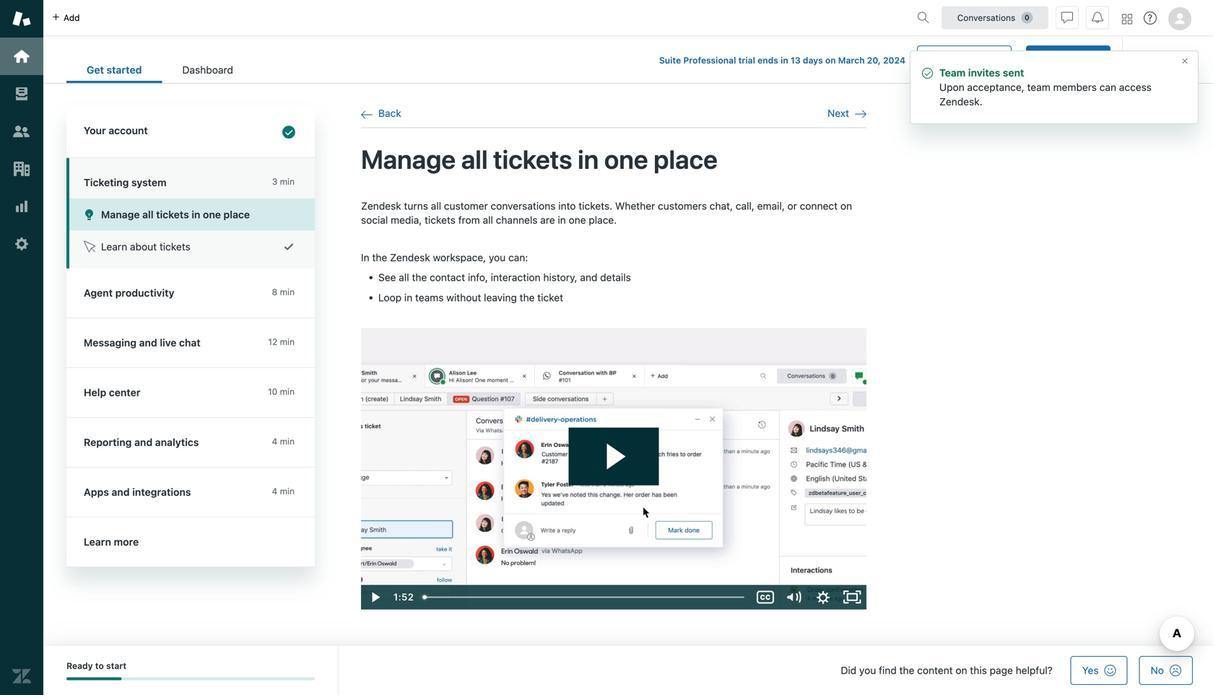 Task type: locate. For each thing, give the bounding box(es) containing it.
reporting image
[[12, 197, 31, 216]]

channels
[[496, 214, 538, 226]]

agent
[[84, 287, 113, 299]]

0 horizontal spatial you
[[489, 251, 506, 263]]

zendesk products image
[[1122, 14, 1132, 24]]

4 min
[[272, 436, 295, 447], [272, 486, 295, 496]]

status
[[910, 51, 1199, 124]]

manage
[[361, 144, 456, 174], [101, 209, 140, 221]]

12
[[268, 337, 277, 347]]

learn left the more
[[84, 536, 111, 548]]

all
[[461, 144, 488, 174], [431, 200, 441, 212], [142, 209, 153, 221], [483, 214, 493, 226], [399, 271, 409, 283]]

get
[[87, 64, 104, 76]]

learn inside 'button'
[[101, 241, 127, 253]]

all right see on the top
[[399, 271, 409, 283]]

compare plans
[[929, 54, 999, 66]]

your account heading
[[66, 106, 315, 158]]

one up whether
[[604, 144, 648, 174]]

and
[[580, 271, 597, 283], [139, 337, 157, 349], [134, 436, 152, 448], [112, 486, 130, 498]]

on left this
[[956, 665, 967, 677]]

analytics
[[155, 436, 199, 448]]

1 min from the top
[[280, 177, 295, 187]]

system
[[131, 177, 167, 188]]

0 horizontal spatial one
[[203, 209, 221, 221]]

chat,
[[710, 200, 733, 212]]

all up customer
[[461, 144, 488, 174]]

in
[[781, 55, 788, 65], [578, 144, 599, 174], [192, 209, 200, 221], [558, 214, 566, 226], [404, 292, 412, 304]]

compare plans button
[[917, 45, 1012, 74]]

your
[[84, 125, 106, 136]]

you left can: on the top of the page
[[489, 251, 506, 263]]

progress bar image
[[66, 678, 122, 680]]

zendesk support image
[[12, 9, 31, 28]]

min for agent productivity
[[280, 287, 295, 297]]

0 vertical spatial place
[[654, 144, 718, 174]]

one up "learn about tickets" 'button'
[[203, 209, 221, 221]]

min for ticketing system
[[280, 177, 295, 187]]

in left 13
[[781, 55, 788, 65]]

from
[[458, 214, 480, 226]]

progress-bar progress bar
[[66, 678, 315, 680]]

tab list
[[66, 56, 253, 83]]

one inside zendesk turns all customer conversations into tickets. whether customers chat, call, email, or connect on social media, tickets from all channels are in one place.
[[569, 214, 586, 226]]

tickets inside content-title "region"
[[493, 144, 572, 174]]

min for help center
[[280, 387, 295, 397]]

get started
[[87, 64, 142, 76]]

help center
[[84, 387, 140, 399]]

4 min for integrations
[[272, 486, 295, 496]]

turns
[[404, 200, 428, 212]]

admin image
[[12, 235, 31, 253]]

manage all tickets in one place inside button
[[101, 209, 250, 221]]

yes button
[[1071, 656, 1128, 685]]

add
[[64, 13, 80, 23]]

messaging and live chat
[[84, 337, 201, 349]]

dashboard
[[182, 64, 233, 76]]

whether
[[615, 200, 655, 212]]

1 horizontal spatial one
[[569, 214, 586, 226]]

0 vertical spatial you
[[489, 251, 506, 263]]

1 vertical spatial manage
[[101, 209, 140, 221]]

place up customers
[[654, 144, 718, 174]]

no button
[[1139, 656, 1193, 685]]

acceptance,
[[967, 81, 1024, 93]]

you inside footer
[[859, 665, 876, 677]]

1 vertical spatial you
[[859, 665, 876, 677]]

tickets
[[493, 144, 572, 174], [156, 209, 189, 221], [425, 214, 456, 226], [159, 241, 190, 253]]

organizations image
[[12, 160, 31, 178]]

1 vertical spatial on
[[840, 200, 852, 212]]

2 4 from the top
[[272, 486, 277, 496]]

add button
[[43, 0, 88, 35]]

email,
[[757, 200, 785, 212]]

5 min from the top
[[280, 436, 295, 447]]

2 horizontal spatial on
[[956, 665, 967, 677]]

your account
[[84, 125, 148, 136]]

2 min from the top
[[280, 287, 295, 297]]

manage down ticketing system
[[101, 209, 140, 221]]

or
[[787, 200, 797, 212]]

conversations button
[[942, 6, 1048, 29]]

2 4 min from the top
[[272, 486, 295, 496]]

0 horizontal spatial on
[[825, 55, 836, 65]]

zendesk up see on the top
[[390, 251, 430, 263]]

to
[[95, 661, 104, 671]]

6 min from the top
[[280, 486, 295, 496]]

and left live
[[139, 337, 157, 349]]

manage inside content-title "region"
[[361, 144, 456, 174]]

in right "are"
[[558, 214, 566, 226]]

manage all tickets in one place up "learn about tickets" 'button'
[[101, 209, 250, 221]]

1 horizontal spatial manage
[[361, 144, 456, 174]]

0 vertical spatial manage
[[361, 144, 456, 174]]

on right connect
[[840, 200, 852, 212]]

tickets up "learn about tickets" 'button'
[[156, 209, 189, 221]]

0 vertical spatial on
[[825, 55, 836, 65]]

dashboard tab
[[162, 56, 253, 83]]

ticket
[[537, 292, 563, 304]]

zendesk.
[[939, 96, 982, 108]]

reporting and analytics
[[84, 436, 199, 448]]

no
[[1151, 665, 1164, 677]]

manage up turns
[[361, 144, 456, 174]]

all right from
[[483, 214, 493, 226]]

in inside content-title "region"
[[578, 144, 599, 174]]

the up teams
[[412, 271, 427, 283]]

chat
[[179, 337, 201, 349]]

0 vertical spatial 4
[[272, 436, 277, 447]]

1 vertical spatial learn
[[84, 536, 111, 548]]

learn inside dropdown button
[[84, 536, 111, 548]]

upon
[[939, 81, 964, 93]]

footer
[[43, 646, 1213, 695]]

and right apps
[[112, 486, 130, 498]]

in up "learn about tickets" 'button'
[[192, 209, 200, 221]]

in right loop
[[404, 292, 412, 304]]

account
[[109, 125, 148, 136]]

region containing zendesk turns all customer conversations into tickets. whether customers chat, call, email, or connect on social media, tickets from all channels are in one place.
[[361, 199, 866, 610]]

tab list containing get started
[[66, 56, 253, 83]]

8
[[272, 287, 277, 297]]

media,
[[391, 214, 422, 226]]

4
[[272, 436, 277, 447], [272, 486, 277, 496]]

13
[[791, 55, 801, 65]]

members
[[1053, 81, 1097, 93]]

min
[[280, 177, 295, 187], [280, 287, 295, 297], [280, 337, 295, 347], [280, 387, 295, 397], [280, 436, 295, 447], [280, 486, 295, 496]]

1 4 from the top
[[272, 436, 277, 447]]

0 horizontal spatial manage
[[101, 209, 140, 221]]

are
[[540, 214, 555, 226]]

on inside zendesk turns all customer conversations into tickets. whether customers chat, call, email, or connect on social media, tickets from all channels are in one place.
[[840, 200, 852, 212]]

1 horizontal spatial on
[[840, 200, 852, 212]]

0 vertical spatial zendesk
[[361, 200, 401, 212]]

10 min
[[268, 387, 295, 397]]

march
[[838, 55, 865, 65]]

0 vertical spatial 4 min
[[272, 436, 295, 447]]

started
[[107, 64, 142, 76]]

1 vertical spatial place
[[223, 209, 250, 221]]

1 vertical spatial manage all tickets in one place
[[101, 209, 250, 221]]

4 min from the top
[[280, 387, 295, 397]]

in up tickets.
[[578, 144, 599, 174]]

can:
[[508, 251, 528, 263]]

page
[[990, 665, 1013, 677]]

1 vertical spatial zendesk
[[390, 251, 430, 263]]

1 4 min from the top
[[272, 436, 295, 447]]

place up "learn about tickets" 'button'
[[223, 209, 250, 221]]

on right days
[[825, 55, 836, 65]]

1 horizontal spatial place
[[654, 144, 718, 174]]

all down system
[[142, 209, 153, 221]]

next button
[[827, 107, 866, 120]]

did you find the content on this page helpful?
[[841, 665, 1053, 677]]

agent productivity
[[84, 287, 174, 299]]

you
[[489, 251, 506, 263], [859, 665, 876, 677]]

did
[[841, 665, 856, 677]]

learn
[[101, 241, 127, 253], [84, 536, 111, 548]]

find
[[879, 665, 897, 677]]

0 horizontal spatial manage all tickets in one place
[[101, 209, 250, 221]]

1 horizontal spatial manage all tickets in one place
[[361, 144, 718, 174]]

tickets down turns
[[425, 214, 456, 226]]

tickets up conversations
[[493, 144, 572, 174]]

0 vertical spatial manage all tickets in one place
[[361, 144, 718, 174]]

0 horizontal spatial place
[[223, 209, 250, 221]]

the
[[372, 251, 387, 263], [412, 271, 427, 283], [520, 292, 535, 304], [899, 665, 914, 677]]

customers
[[658, 200, 707, 212]]

and left analytics
[[134, 436, 152, 448]]

ticketing
[[84, 177, 129, 188]]

one inside button
[[203, 209, 221, 221]]

chat now button
[[1134, 45, 1201, 74]]

history,
[[543, 271, 577, 283]]

1 horizontal spatial you
[[859, 665, 876, 677]]

one down into on the top
[[569, 214, 586, 226]]

main element
[[0, 0, 43, 695]]

2 horizontal spatial one
[[604, 144, 648, 174]]

video thumbnail image
[[361, 328, 866, 610], [361, 328, 866, 610]]

3 min from the top
[[280, 337, 295, 347]]

content-title region
[[361, 142, 866, 176]]

learn left about
[[101, 241, 127, 253]]

region
[[361, 199, 866, 610]]

0 vertical spatial learn
[[101, 241, 127, 253]]

sent
[[1003, 67, 1024, 79]]

tickets right about
[[159, 241, 190, 253]]

zendesk up social
[[361, 200, 401, 212]]

team
[[939, 67, 966, 79]]

suite
[[659, 55, 681, 65]]

you right did
[[859, 665, 876, 677]]

manage all tickets in one place up conversations
[[361, 144, 718, 174]]

place
[[654, 144, 718, 174], [223, 209, 250, 221]]

10
[[268, 387, 277, 397]]

on
[[825, 55, 836, 65], [840, 200, 852, 212], [956, 665, 967, 677]]

1 vertical spatial 4
[[272, 486, 277, 496]]

1 vertical spatial 4 min
[[272, 486, 295, 496]]

invites
[[968, 67, 1000, 79]]



Task type: vqa. For each thing, say whether or not it's contained in the screenshot.
Compare plans section
yes



Task type: describe. For each thing, give the bounding box(es) containing it.
chat
[[1146, 54, 1168, 66]]

button displays agent's chat status as invisible. image
[[1061, 12, 1073, 23]]

social
[[361, 214, 388, 226]]

chat now
[[1146, 54, 1190, 66]]

info,
[[468, 271, 488, 283]]

ready
[[66, 661, 93, 671]]

without
[[446, 292, 481, 304]]

leaving
[[484, 292, 517, 304]]

2024
[[883, 55, 905, 65]]

apps
[[84, 486, 109, 498]]

all right turns
[[431, 200, 441, 212]]

and for reporting and analytics
[[134, 436, 152, 448]]

place.
[[589, 214, 617, 226]]

the left ticket
[[520, 292, 535, 304]]

into
[[558, 200, 576, 212]]

yes
[[1082, 665, 1099, 677]]

start
[[106, 661, 126, 671]]

tickets inside 'button'
[[159, 241, 190, 253]]

professional
[[683, 55, 736, 65]]

learn about tickets
[[101, 241, 190, 253]]

call,
[[736, 200, 754, 212]]

compare plans section
[[265, 45, 1111, 74]]

tickets.
[[579, 200, 612, 212]]

close image
[[1181, 57, 1189, 65]]

team
[[1027, 81, 1050, 93]]

12 min
[[268, 337, 295, 347]]

access
[[1119, 81, 1152, 93]]

on inside compare plans section
[[825, 55, 836, 65]]

contact
[[430, 271, 465, 283]]

more
[[114, 536, 139, 548]]

conversations
[[491, 200, 556, 212]]

one inside content-title "region"
[[604, 144, 648, 174]]

live
[[160, 337, 176, 349]]

in the zendesk workspace, you can:
[[361, 251, 528, 263]]

team invites sent upon acceptance, team members can access zendesk.
[[939, 67, 1152, 108]]

your account button
[[66, 106, 312, 157]]

about
[[130, 241, 157, 253]]

place inside content-title "region"
[[654, 144, 718, 174]]

all inside content-title "region"
[[461, 144, 488, 174]]

ticketing system
[[84, 177, 167, 188]]

learn for learn about tickets
[[101, 241, 127, 253]]

compare
[[929, 54, 972, 66]]

loop in teams without leaving the ticket
[[378, 292, 563, 304]]

next
[[827, 107, 849, 119]]

4 for apps and integrations
[[272, 486, 277, 496]]

learn more
[[84, 536, 139, 548]]

center
[[109, 387, 140, 399]]

plans
[[974, 54, 999, 66]]

manage inside button
[[101, 209, 140, 221]]

help
[[84, 387, 106, 399]]

ends
[[758, 55, 778, 65]]

3
[[272, 177, 277, 187]]

the right in
[[372, 251, 387, 263]]

see all the contact info, interaction history, and details
[[378, 271, 631, 283]]

teams
[[415, 292, 444, 304]]

in inside manage all tickets in one place button
[[192, 209, 200, 221]]

views image
[[12, 84, 31, 103]]

see
[[378, 271, 396, 283]]

get help image
[[1144, 12, 1157, 25]]

March 20, 2024 text field
[[838, 55, 905, 65]]

learn for learn more
[[84, 536, 111, 548]]

learn more button
[[66, 518, 312, 567]]

content
[[917, 665, 953, 677]]

can
[[1100, 81, 1116, 93]]

place inside button
[[223, 209, 250, 221]]

interaction
[[491, 271, 541, 283]]

2 vertical spatial on
[[956, 665, 967, 677]]

4 for reporting and analytics
[[272, 436, 277, 447]]

zendesk turns all customer conversations into tickets. whether customers chat, call, email, or connect on social media, tickets from all channels are in one place.
[[361, 200, 852, 226]]

and for messaging and live chat
[[139, 337, 157, 349]]

manage all tickets in one place inside content-title "region"
[[361, 144, 718, 174]]

this
[[970, 665, 987, 677]]

details
[[600, 271, 631, 283]]

8 min
[[272, 287, 295, 297]]

get started image
[[12, 47, 31, 66]]

20,
[[867, 55, 881, 65]]

and left the details at the top of page
[[580, 271, 597, 283]]

ready to start
[[66, 661, 126, 671]]

zendesk image
[[12, 667, 31, 686]]

manage all tickets in one place button
[[69, 199, 315, 231]]

back button
[[361, 107, 401, 120]]

the right find
[[899, 665, 914, 677]]

apps and integrations
[[84, 486, 191, 498]]

footer containing did you find the content on this page helpful?
[[43, 646, 1213, 695]]

in inside zendesk turns all customer conversations into tickets. whether customers chat, call, email, or connect on social media, tickets from all channels are in one place.
[[558, 214, 566, 226]]

conversations
[[957, 13, 1015, 23]]

workspace,
[[433, 251, 486, 263]]

productivity
[[115, 287, 174, 299]]

3 min
[[272, 177, 295, 187]]

in inside compare plans section
[[781, 55, 788, 65]]

tickets inside button
[[156, 209, 189, 221]]

customer
[[444, 200, 488, 212]]

suite professional trial ends in 13 days on march 20, 2024
[[659, 55, 905, 65]]

and for apps and integrations
[[112, 486, 130, 498]]

learn about tickets button
[[69, 231, 315, 263]]

trial
[[738, 55, 755, 65]]

4 min for analytics
[[272, 436, 295, 447]]

reporting
[[84, 436, 132, 448]]

zendesk inside zendesk turns all customer conversations into tickets. whether customers chat, call, email, or connect on social media, tickets from all channels are in one place.
[[361, 200, 401, 212]]

min for reporting and analytics
[[280, 436, 295, 447]]

tickets inside zendesk turns all customer conversations into tickets. whether customers chat, call, email, or connect on social media, tickets from all channels are in one place.
[[425, 214, 456, 226]]

video element
[[361, 328, 866, 610]]

min for messaging and live chat
[[280, 337, 295, 347]]

min for apps and integrations
[[280, 486, 295, 496]]

notifications image
[[1092, 12, 1103, 23]]

connect
[[800, 200, 838, 212]]

status containing team invites sent
[[910, 51, 1199, 124]]

customers image
[[12, 122, 31, 141]]

back
[[378, 107, 401, 119]]

all inside button
[[142, 209, 153, 221]]

helpful?
[[1016, 665, 1053, 677]]



